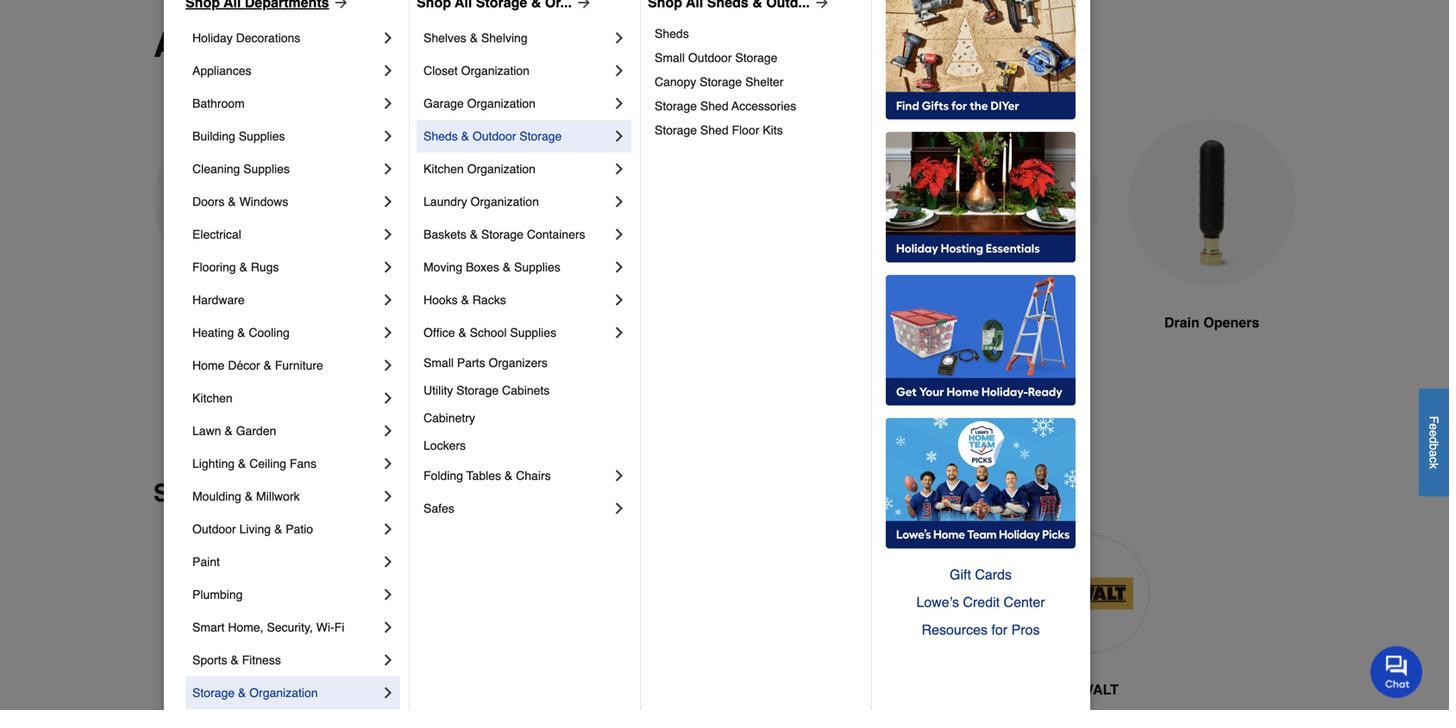 Task type: describe. For each thing, give the bounding box(es) containing it.
small outdoor storage link
[[655, 46, 859, 70]]

organization for kitchen organization
[[467, 162, 536, 176]]

small for small outdoor storage
[[655, 51, 685, 65]]

closet
[[424, 64, 458, 78]]

building supplies link
[[192, 120, 380, 153]]

gift
[[950, 567, 971, 583]]

outdoor living & patio
[[192, 523, 313, 537]]

appliances link
[[192, 54, 380, 87]]

korky logo. image
[[885, 535, 1003, 654]]

outdoor inside small outdoor storage link
[[688, 51, 732, 65]]

cobra logo. image
[[592, 535, 711, 654]]

drain for drain cleaners & chemicals
[[572, 315, 607, 331]]

paint
[[192, 556, 220, 569]]

augers for hand augers
[[233, 315, 280, 331]]

shelving
[[481, 31, 528, 45]]

doors
[[192, 195, 225, 209]]

smart home, security, wi-fi link
[[192, 612, 380, 645]]

fans
[[290, 457, 317, 471]]

moving boxes & supplies link
[[424, 251, 611, 284]]

shelves & shelving
[[424, 31, 528, 45]]

paint link
[[192, 546, 380, 579]]

chevron right image for building supplies
[[380, 128, 397, 145]]

fi
[[334, 621, 345, 635]]

moulding & millwork link
[[192, 481, 380, 513]]

augers,
[[154, 25, 282, 65]]

parts
[[457, 356, 485, 370]]

small for small parts organizers
[[424, 356, 454, 370]]

office
[[424, 326, 455, 340]]

supplies down "containers"
[[514, 261, 561, 274]]

kitchen organization link
[[424, 153, 611, 186]]

laundry
[[424, 195, 467, 209]]

storage inside storage & organization link
[[192, 687, 235, 701]]

laundry organization link
[[424, 186, 611, 218]]

kitchen for kitchen
[[192, 392, 233, 406]]

k
[[1428, 463, 1441, 469]]

orange drain snakes. image
[[934, 119, 1101, 286]]

a brass craft music wire machine auger. image
[[349, 119, 516, 287]]

canopy storage shelter link
[[655, 70, 859, 94]]

décor
[[228, 359, 260, 373]]

hand
[[195, 315, 229, 331]]

chevron right image for storage & organization
[[380, 685, 397, 702]]

utility storage cabinets link
[[424, 377, 628, 405]]

cobra
[[632, 683, 672, 698]]

outdoor living & patio link
[[192, 513, 380, 546]]

chevron right image for safes
[[611, 500, 628, 518]]

flooring & rugs
[[192, 261, 279, 274]]

electrical
[[192, 228, 241, 242]]

organization for garage organization
[[467, 97, 536, 110]]

chevron right image for outdoor living & patio
[[380, 521, 397, 538]]

chevron right image for kitchen
[[380, 390, 397, 407]]

storage inside canopy storage shelter link
[[700, 75, 742, 89]]

storage inside storage shed floor kits link
[[655, 123, 697, 137]]

f e e d b a c k
[[1428, 416, 1441, 469]]

utility storage cabinets
[[424, 384, 550, 398]]

storage & organization
[[192, 687, 318, 701]]

lowe's home team holiday picks. image
[[886, 418, 1076, 550]]

gift cards link
[[886, 562, 1076, 589]]

organization for closet organization
[[461, 64, 530, 78]]

chevron right image for electrical
[[380, 226, 397, 243]]

b
[[1428, 444, 1441, 451]]

fitness
[[242, 654, 281, 668]]

outdoor inside sheds & outdoor storage link
[[473, 129, 516, 143]]

lawn & garden
[[192, 425, 276, 438]]

shed for accessories
[[701, 99, 729, 113]]

cleaning supplies
[[192, 162, 290, 176]]

heating & cooling
[[192, 326, 290, 340]]

office & school supplies link
[[424, 317, 611, 349]]

shop by brand
[[154, 480, 325, 508]]

a black rubber plunger. image
[[739, 119, 906, 287]]

baskets & storage containers
[[424, 228, 585, 242]]

sports & fitness link
[[192, 645, 380, 677]]

chevron right image for heating & cooling
[[380, 324, 397, 342]]

chevron right image for holiday decorations
[[380, 29, 397, 47]]

resources
[[922, 623, 988, 639]]

shelves & shelving link
[[424, 22, 611, 54]]

augers, plungers & drain openers
[[154, 25, 721, 65]]

chevron right image for lighting & ceiling fans
[[380, 456, 397, 473]]

sheds for sheds & outdoor storage
[[424, 129, 458, 143]]

cabinetry link
[[424, 405, 628, 432]]

f
[[1428, 416, 1441, 424]]

sports & fitness
[[192, 654, 281, 668]]

wi-
[[316, 621, 334, 635]]

hooks
[[424, 293, 458, 307]]

canopy
[[655, 75, 697, 89]]

building supplies
[[192, 129, 285, 143]]

chevron right image for sports & fitness
[[380, 652, 397, 670]]

closet organization
[[424, 64, 530, 78]]

for
[[992, 623, 1008, 639]]

small parts organizers
[[424, 356, 548, 370]]

chevron right image for shelves & shelving
[[611, 29, 628, 47]]

credit
[[963, 595, 1000, 611]]

breadcrumb element
[[154, 0, 498, 26]]

get your home holiday-ready. image
[[886, 275, 1076, 406]]

a
[[1428, 451, 1441, 457]]

shelter
[[746, 75, 784, 89]]

organization for laundry organization
[[471, 195, 539, 209]]

chairs
[[516, 469, 551, 483]]

storage & organization link
[[192, 677, 380, 710]]

lowe's credit center link
[[886, 589, 1076, 617]]

snakes
[[1013, 315, 1061, 331]]

& inside drain cleaners & chemicals
[[673, 315, 683, 331]]

chevron right image for home décor & furniture
[[380, 357, 397, 374]]

dewalt logo. image
[[1031, 535, 1150, 654]]

hardware link
[[192, 284, 380, 317]]

hand augers
[[195, 315, 280, 331]]

storage shed accessories
[[655, 99, 797, 113]]

1 arrow right image from the left
[[329, 0, 350, 11]]

organization down sports & fitness link
[[249, 687, 318, 701]]

drain cleaners & chemicals
[[572, 315, 683, 352]]

holiday hosting essentials. image
[[886, 132, 1076, 263]]

chevron right image for doors & windows
[[380, 193, 397, 211]]

zep link
[[300, 535, 418, 711]]

security,
[[267, 621, 313, 635]]

find gifts for the diyer. image
[[886, 0, 1076, 120]]

drain for drain openers
[[1165, 315, 1200, 331]]

drain snakes
[[974, 315, 1061, 331]]

drain for drain snakes
[[974, 315, 1009, 331]]

kits
[[763, 123, 783, 137]]

zep
[[347, 683, 371, 698]]

shed for floor
[[701, 123, 729, 137]]



Task type: vqa. For each thing, say whether or not it's contained in the screenshot.
Sports & Fitness
yes



Task type: locate. For each thing, give the bounding box(es) containing it.
storage shed floor kits
[[655, 123, 783, 137]]

brand
[[256, 480, 325, 508]]

chevron right image for kitchen organization
[[611, 160, 628, 178]]

sheds down garage
[[424, 129, 458, 143]]

chevron right image for moving boxes & supplies
[[611, 259, 628, 276]]

safes
[[424, 502, 455, 516]]

chevron right image for sheds & outdoor storage
[[611, 128, 628, 145]]

chevron right image for plumbing
[[380, 587, 397, 604]]

building
[[192, 129, 235, 143]]

storage shed floor kits link
[[655, 118, 859, 142]]

millwork
[[256, 490, 300, 504]]

arrow right image
[[329, 0, 350, 11], [810, 0, 831, 11]]

storage shed accessories link
[[655, 94, 859, 118]]

flooring & rugs link
[[192, 251, 380, 284]]

outdoor up canopy storage shelter
[[688, 51, 732, 65]]

0 vertical spatial small
[[655, 51, 685, 65]]

e up b
[[1428, 430, 1441, 437]]

chevron right image for office & school supplies
[[611, 324, 628, 342]]

drain inside 'link'
[[974, 315, 1009, 331]]

windows
[[239, 195, 288, 209]]

organization down shelving
[[461, 64, 530, 78]]

chevron right image for cleaning supplies
[[380, 160, 397, 178]]

chevron right image for hooks & racks
[[611, 292, 628, 309]]

a kobalt music wire drain hand auger. image
[[154, 119, 321, 286]]

heating
[[192, 326, 234, 340]]

2 shed from the top
[[701, 123, 729, 137]]

supplies up 'windows'
[[243, 162, 290, 176]]

kitchen for kitchen organization
[[424, 162, 464, 176]]

0 vertical spatial outdoor
[[688, 51, 732, 65]]

&
[[449, 25, 474, 65], [470, 31, 478, 45], [461, 129, 469, 143], [228, 195, 236, 209], [470, 228, 478, 242], [239, 261, 247, 274], [503, 261, 511, 274], [461, 293, 469, 307], [673, 315, 683, 331], [237, 326, 245, 340], [459, 326, 467, 340], [264, 359, 272, 373], [225, 425, 233, 438], [238, 457, 246, 471], [505, 469, 513, 483], [245, 490, 253, 504], [274, 523, 282, 537], [231, 654, 239, 668], [238, 687, 246, 701]]

1 vertical spatial shed
[[701, 123, 729, 137]]

0 horizontal spatial outdoor
[[192, 523, 236, 537]]

storage
[[735, 51, 778, 65], [700, 75, 742, 89], [655, 99, 697, 113], [655, 123, 697, 137], [520, 129, 562, 143], [481, 228, 524, 242], [457, 384, 499, 398], [192, 687, 235, 701]]

electrical link
[[192, 218, 380, 251]]

chevron right image
[[611, 29, 628, 47], [380, 62, 397, 79], [611, 95, 628, 112], [380, 128, 397, 145], [611, 128, 628, 145], [380, 160, 397, 178], [611, 160, 628, 178], [380, 226, 397, 243], [611, 259, 628, 276], [380, 292, 397, 309], [611, 324, 628, 342], [380, 357, 397, 374], [380, 423, 397, 440], [380, 456, 397, 473], [611, 500, 628, 518], [380, 521, 397, 538], [380, 554, 397, 571], [380, 587, 397, 604], [380, 620, 397, 637], [380, 652, 397, 670], [380, 685, 397, 702]]

chevron right image for hardware
[[380, 292, 397, 309]]

lighting & ceiling fans
[[192, 457, 317, 471]]

chevron right image for folding tables & chairs
[[611, 468, 628, 485]]

shed up storage shed floor kits
[[701, 99, 729, 113]]

small up 'utility' at the left of the page
[[424, 356, 454, 370]]

shed down storage shed accessories
[[701, 123, 729, 137]]

machine
[[379, 315, 434, 331]]

lockers link
[[424, 432, 628, 460]]

chemicals
[[593, 336, 662, 352]]

small outdoor storage
[[655, 51, 778, 65]]

organization up sheds & outdoor storage
[[467, 97, 536, 110]]

chat invite button image
[[1371, 646, 1424, 699]]

0 horizontal spatial arrow right image
[[329, 0, 350, 11]]

1 augers from the left
[[233, 315, 280, 331]]

drain cleaners & chemicals link
[[544, 119, 711, 396]]

1 horizontal spatial augers
[[438, 315, 485, 331]]

kitchen inside "link"
[[192, 392, 233, 406]]

chevron right image
[[380, 29, 397, 47], [611, 62, 628, 79], [380, 95, 397, 112], [380, 193, 397, 211], [611, 193, 628, 211], [611, 226, 628, 243], [380, 259, 397, 276], [611, 292, 628, 309], [380, 324, 397, 342], [380, 390, 397, 407], [611, 468, 628, 485], [380, 488, 397, 506]]

chevron right image for appliances
[[380, 62, 397, 79]]

ceiling
[[249, 457, 286, 471]]

chevron right image for paint
[[380, 554, 397, 571]]

kitchen
[[424, 162, 464, 176], [192, 392, 233, 406]]

1 vertical spatial small
[[424, 356, 454, 370]]

moving
[[424, 261, 463, 274]]

sports
[[192, 654, 227, 668]]

2 arrow right image from the left
[[810, 0, 831, 11]]

outdoor up "kitchen organization"
[[473, 129, 516, 143]]

chevron right image for baskets & storage containers
[[611, 226, 628, 243]]

chevron right image for garage organization
[[611, 95, 628, 112]]

sheds up canopy at the left top
[[655, 27, 689, 41]]

0 vertical spatial sheds
[[655, 27, 689, 41]]

lighting & ceiling fans link
[[192, 448, 380, 481]]

2 vertical spatial outdoor
[[192, 523, 236, 537]]

folding
[[424, 469, 463, 483]]

storage inside utility storage cabinets link
[[457, 384, 499, 398]]

sheds inside sheds & outdoor storage link
[[424, 129, 458, 143]]

1 horizontal spatial openers
[[1204, 315, 1260, 331]]

school
[[470, 326, 507, 340]]

utility
[[424, 384, 453, 398]]

rugs
[[251, 261, 279, 274]]

0 horizontal spatial kitchen
[[192, 392, 233, 406]]

small up canopy at the left top
[[655, 51, 685, 65]]

0 horizontal spatial sheds
[[424, 129, 458, 143]]

chevron right image for closet organization
[[611, 62, 628, 79]]

supplies up the small parts organizers "link"
[[510, 326, 557, 340]]

cooling
[[249, 326, 290, 340]]

sheds link
[[655, 22, 859, 46]]

augers
[[233, 315, 280, 331], [438, 315, 485, 331]]

arrow right image up the plungers in the top of the page
[[329, 0, 350, 11]]

doors & windows
[[192, 195, 288, 209]]

0 vertical spatial shed
[[701, 99, 729, 113]]

0 horizontal spatial openers
[[581, 25, 721, 65]]

doors & windows link
[[192, 186, 380, 218]]

sheds for sheds
[[655, 27, 689, 41]]

machine augers
[[379, 315, 485, 331]]

0 horizontal spatial small
[[424, 356, 454, 370]]

cleaning supplies link
[[192, 153, 380, 186]]

gift cards
[[950, 567, 1012, 583]]

1 vertical spatial openers
[[1204, 315, 1260, 331]]

e up d
[[1428, 424, 1441, 430]]

flooring
[[192, 261, 236, 274]]

organization up the baskets & storage containers
[[471, 195, 539, 209]]

small parts organizers link
[[424, 349, 628, 377]]

1 vertical spatial outdoor
[[473, 129, 516, 143]]

plungers
[[292, 25, 439, 65]]

folding tables & chairs link
[[424, 460, 611, 493]]

racks
[[473, 293, 506, 307]]

2 augers from the left
[[438, 315, 485, 331]]

hand augers link
[[154, 119, 321, 375]]

moulding & millwork
[[192, 490, 300, 504]]

small inside "link"
[[424, 356, 454, 370]]

chevron right image for bathroom
[[380, 95, 397, 112]]

organization down sheds & outdoor storage
[[467, 162, 536, 176]]

hooks & racks link
[[424, 284, 611, 317]]

chevron right image for flooring & rugs
[[380, 259, 397, 276]]

chevron right image for lawn & garden
[[380, 423, 397, 440]]

decorations
[[236, 31, 301, 45]]

0 horizontal spatial augers
[[233, 315, 280, 331]]

storage inside sheds & outdoor storage link
[[520, 129, 562, 143]]

home
[[192, 359, 225, 373]]

2 horizontal spatial outdoor
[[688, 51, 732, 65]]

zep logo. image
[[300, 535, 418, 654]]

a cobra rubber bladder with brass fitting. image
[[1129, 119, 1296, 286]]

holiday decorations link
[[192, 22, 380, 54]]

cabinetry
[[424, 412, 475, 425]]

arrow right image
[[572, 0, 593, 11]]

shelves
[[424, 31, 467, 45]]

storage inside small outdoor storage link
[[735, 51, 778, 65]]

augers for machine augers
[[438, 315, 485, 331]]

arrow right image up sheds link
[[810, 0, 831, 11]]

office & school supplies
[[424, 326, 557, 340]]

2 e from the top
[[1428, 430, 1441, 437]]

1 shed from the top
[[701, 99, 729, 113]]

1 horizontal spatial arrow right image
[[810, 0, 831, 11]]

floor
[[732, 123, 760, 137]]

kitchen down home
[[192, 392, 233, 406]]

0 vertical spatial kitchen
[[424, 162, 464, 176]]

garden
[[236, 425, 276, 438]]

holiday decorations
[[192, 31, 301, 45]]

laundry organization
[[424, 195, 539, 209]]

1 vertical spatial kitchen
[[192, 392, 233, 406]]

1 horizontal spatial sheds
[[655, 27, 689, 41]]

1 horizontal spatial kitchen
[[424, 162, 464, 176]]

outdoor down moulding
[[192, 523, 236, 537]]

organizers
[[489, 356, 548, 370]]

chevron right image for laundry organization
[[611, 193, 628, 211]]

living
[[239, 523, 271, 537]]

cobra link
[[592, 535, 711, 711]]

a yellow jug of drano commercial line drain cleaner. image
[[544, 119, 711, 286]]

lockers
[[424, 439, 466, 453]]

storage inside baskets & storage containers link
[[481, 228, 524, 242]]

baskets
[[424, 228, 467, 242]]

1 horizontal spatial outdoor
[[473, 129, 516, 143]]

storage inside storage shed accessories link
[[655, 99, 697, 113]]

1 vertical spatial sheds
[[424, 129, 458, 143]]

plumbing
[[192, 588, 243, 602]]

drain inside drain cleaners & chemicals
[[572, 315, 607, 331]]

tables
[[467, 469, 501, 483]]

home décor & furniture
[[192, 359, 323, 373]]

chevron right image for moulding & millwork
[[380, 488, 397, 506]]

1 e from the top
[[1428, 424, 1441, 430]]

cleaning
[[192, 162, 240, 176]]

home,
[[228, 621, 264, 635]]

patio
[[286, 523, 313, 537]]

d
[[1428, 437, 1441, 444]]

center
[[1004, 595, 1045, 611]]

f e e d b a c k button
[[1419, 389, 1450, 497]]

supplies up cleaning supplies
[[239, 129, 285, 143]]

0 vertical spatial openers
[[581, 25, 721, 65]]

drain openers
[[1165, 315, 1260, 331]]

bathroom link
[[192, 87, 380, 120]]

drain snakes link
[[934, 119, 1101, 375]]

kitchen up laundry
[[424, 162, 464, 176]]

folding tables & chairs
[[424, 469, 551, 483]]

furniture
[[275, 359, 323, 373]]

1 horizontal spatial small
[[655, 51, 685, 65]]

chevron right image for smart home, security, wi-fi
[[380, 620, 397, 637]]

sheds inside sheds link
[[655, 27, 689, 41]]

garage
[[424, 97, 464, 110]]

lowe's credit center
[[917, 595, 1045, 611]]



